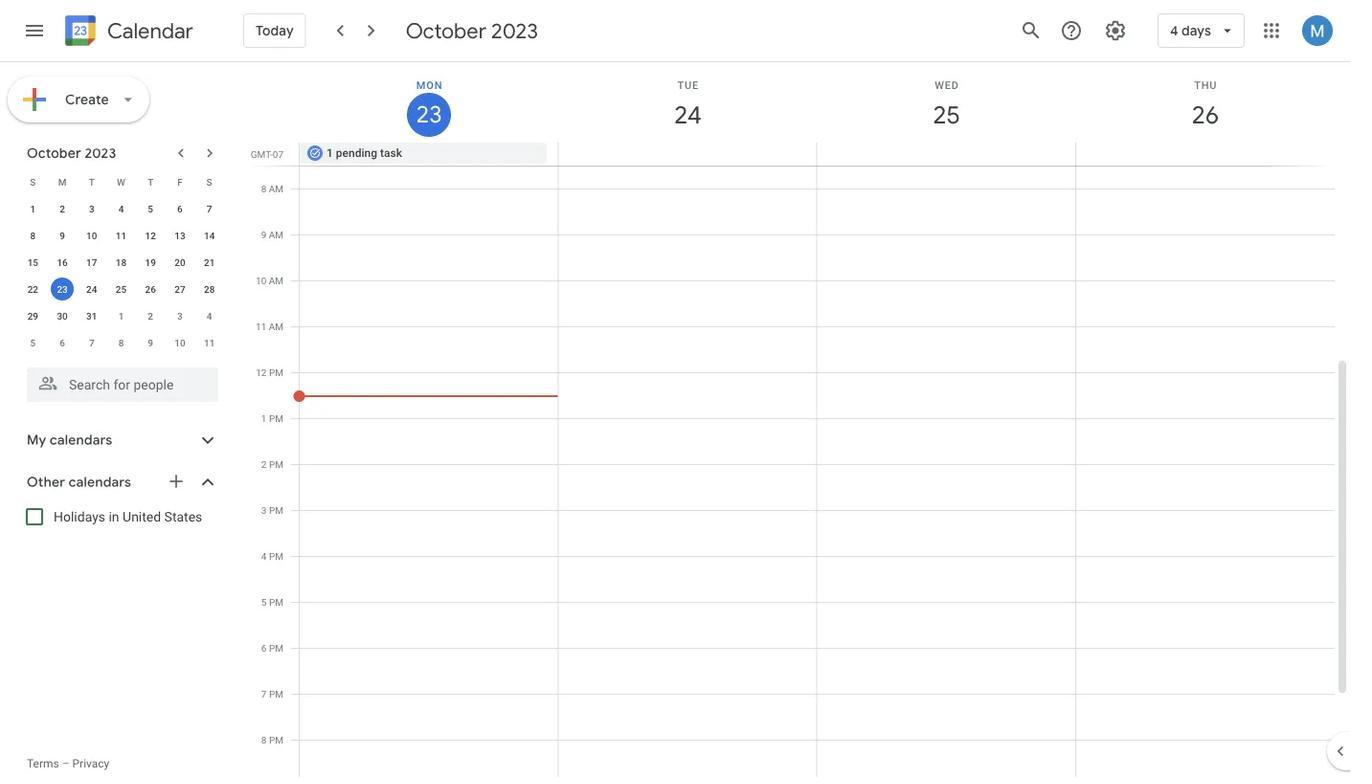 Task type: vqa. For each thing, say whether or not it's contained in the screenshot.


Task type: describe. For each thing, give the bounding box(es) containing it.
23 inside cell
[[57, 284, 68, 295]]

create
[[65, 91, 109, 108]]

1 pending task
[[327, 147, 402, 160]]

2 cell from the left
[[817, 143, 1076, 166]]

november 6 element
[[51, 331, 74, 354]]

pm for 6 pm
[[269, 643, 284, 654]]

12 pm
[[256, 367, 284, 378]]

25 inside the october 2023 grid
[[116, 284, 127, 295]]

pm for 2 pm
[[269, 459, 284, 470]]

privacy link
[[72, 758, 109, 771]]

6 for 6 pm
[[261, 643, 267, 654]]

7 for 7 pm
[[261, 689, 267, 700]]

23 inside the mon 23
[[415, 100, 441, 130]]

main drawer image
[[23, 19, 46, 42]]

8 for 8 pm
[[261, 735, 267, 746]]

other
[[27, 474, 65, 491]]

create button
[[8, 77, 149, 123]]

1 horizontal spatial october 2023
[[406, 17, 538, 44]]

14
[[204, 230, 215, 241]]

pending
[[336, 147, 377, 160]]

16 element
[[51, 251, 74, 274]]

23, today element
[[51, 278, 74, 301]]

0 horizontal spatial 9
[[60, 230, 65, 241]]

0 horizontal spatial 2
[[60, 203, 65, 215]]

1 pending task row
[[291, 143, 1351, 166]]

row group containing 1
[[18, 195, 224, 356]]

25 inside wed 25
[[932, 99, 959, 131]]

8 am
[[261, 183, 284, 194]]

7 for november 7 'element' at the left top of the page
[[89, 337, 94, 349]]

23 link
[[407, 93, 451, 137]]

22 element
[[21, 278, 44, 301]]

pm for 3 pm
[[269, 505, 284, 516]]

in
[[109, 509, 119, 525]]

11 for the november 11 "element" on the top left of page
[[204, 337, 215, 349]]

add other calendars image
[[167, 472, 186, 491]]

mon
[[416, 79, 443, 91]]

24 inside grid
[[673, 99, 701, 131]]

november 2 element
[[139, 305, 162, 328]]

7 pm
[[261, 689, 284, 700]]

2 for november 2 element
[[148, 310, 153, 322]]

3 cell from the left
[[1076, 143, 1334, 166]]

3 for november 3 element
[[177, 310, 183, 322]]

other calendars button
[[4, 467, 238, 498]]

8 for 8 am
[[261, 183, 267, 194]]

row containing 29
[[18, 303, 224, 330]]

m
[[58, 176, 67, 188]]

0 vertical spatial 6
[[177, 203, 183, 215]]

am for 8 am
[[269, 183, 284, 194]]

4 for 4 pm
[[261, 551, 267, 562]]

november 10 element
[[168, 331, 191, 354]]

w
[[117, 176, 125, 188]]

6 pm
[[261, 643, 284, 654]]

mon 23
[[415, 79, 443, 130]]

4 for 4 days
[[1170, 22, 1179, 39]]

2 t from the left
[[148, 176, 153, 188]]

pm for 8 pm
[[269, 735, 284, 746]]

row containing 5
[[18, 330, 224, 356]]

20 element
[[168, 251, 191, 274]]

am for 9 am
[[269, 229, 284, 240]]

1 vertical spatial 2023
[[85, 145, 116, 162]]

11 am
[[256, 321, 284, 332]]

f
[[177, 176, 183, 188]]

10 for 10 element
[[86, 230, 97, 241]]

holidays in united states
[[54, 509, 202, 525]]

07
[[273, 148, 284, 160]]

my
[[27, 432, 46, 449]]

2 for 2 pm
[[261, 459, 267, 470]]

calendar
[[107, 18, 193, 45]]

18
[[116, 257, 127, 268]]

0 horizontal spatial october 2023
[[27, 145, 116, 162]]

united
[[123, 509, 161, 525]]

wed
[[935, 79, 960, 91]]

november 9 element
[[139, 331, 162, 354]]

16
[[57, 257, 68, 268]]

days
[[1182, 22, 1212, 39]]

11 element
[[110, 224, 133, 247]]

28 element
[[198, 278, 221, 301]]

0 vertical spatial 5
[[148, 203, 153, 215]]

24 element
[[80, 278, 103, 301]]

26 element
[[139, 278, 162, 301]]

november 1 element
[[110, 305, 133, 328]]

my calendars
[[27, 432, 112, 449]]

november 3 element
[[168, 305, 191, 328]]

1 up 15 element
[[30, 203, 36, 215]]

29 element
[[21, 305, 44, 328]]

row containing 15
[[18, 249, 224, 276]]

3 pm
[[261, 505, 284, 516]]

10 am
[[256, 275, 284, 286]]

row containing s
[[18, 169, 224, 195]]

5 for 5 pm
[[261, 597, 267, 608]]

1 horizontal spatial 2023
[[491, 17, 538, 44]]

thu
[[1195, 79, 1218, 91]]

10 element
[[80, 224, 103, 247]]

row containing 1
[[18, 195, 224, 222]]

21 element
[[198, 251, 221, 274]]

wed 25
[[932, 79, 960, 131]]

row containing 22
[[18, 276, 224, 303]]

25 link
[[925, 93, 969, 137]]

26 link
[[1184, 93, 1228, 137]]

november 5 element
[[21, 331, 44, 354]]

pm for 7 pm
[[269, 689, 284, 700]]

1 horizontal spatial october
[[406, 17, 487, 44]]

1 s from the left
[[30, 176, 36, 188]]

4 days
[[1170, 22, 1212, 39]]

4 pm
[[261, 551, 284, 562]]

30 element
[[51, 305, 74, 328]]



Task type: locate. For each thing, give the bounding box(es) containing it.
6 up 13 element
[[177, 203, 183, 215]]

1 row from the top
[[18, 169, 224, 195]]

2 s from the left
[[207, 176, 212, 188]]

3 row from the top
[[18, 222, 224, 249]]

31
[[86, 310, 97, 322]]

9 up 10 am
[[261, 229, 267, 240]]

1 for 1 pm
[[261, 413, 267, 424]]

6 inside 'element'
[[60, 337, 65, 349]]

1 am from the top
[[269, 183, 284, 194]]

10 for the november 10 element
[[175, 337, 185, 349]]

0 vertical spatial 2023
[[491, 17, 538, 44]]

7
[[207, 203, 212, 215], [89, 337, 94, 349], [261, 689, 267, 700]]

1 horizontal spatial 24
[[673, 99, 701, 131]]

1 cell from the left
[[558, 143, 817, 166]]

4 am from the top
[[269, 321, 284, 332]]

28
[[204, 284, 215, 295]]

2 horizontal spatial 3
[[261, 505, 267, 516]]

1 horizontal spatial 11
[[204, 337, 215, 349]]

2 vertical spatial 11
[[204, 337, 215, 349]]

31 element
[[80, 305, 103, 328]]

row down the w
[[18, 195, 224, 222]]

23
[[415, 100, 441, 130], [57, 284, 68, 295]]

pm for 12 pm
[[269, 367, 284, 378]]

1 horizontal spatial s
[[207, 176, 212, 188]]

pm up the 3 pm
[[269, 459, 284, 470]]

23 down 16
[[57, 284, 68, 295]]

pm
[[269, 367, 284, 378], [269, 413, 284, 424], [269, 459, 284, 470], [269, 505, 284, 516], [269, 551, 284, 562], [269, 597, 284, 608], [269, 643, 284, 654], [269, 689, 284, 700], [269, 735, 284, 746]]

4 down the 3 pm
[[261, 551, 267, 562]]

13 element
[[168, 224, 191, 247]]

october 2023 grid
[[18, 169, 224, 356]]

1 vertical spatial 23
[[57, 284, 68, 295]]

7 up "14" element on the left of page
[[207, 203, 212, 215]]

25 element
[[110, 278, 133, 301]]

9
[[261, 229, 267, 240], [60, 230, 65, 241], [148, 337, 153, 349]]

0 horizontal spatial t
[[89, 176, 95, 188]]

27 element
[[168, 278, 191, 301]]

2 pm from the top
[[269, 413, 284, 424]]

3 down 27 element
[[177, 310, 183, 322]]

1 vertical spatial 3
[[177, 310, 183, 322]]

2 horizontal spatial 11
[[256, 321, 267, 332]]

11 inside grid
[[256, 321, 267, 332]]

cell down 24 link
[[558, 143, 817, 166]]

24 down tue
[[673, 99, 701, 131]]

30
[[57, 310, 68, 322]]

26
[[1191, 99, 1218, 131], [145, 284, 156, 295]]

4 left days at right top
[[1170, 22, 1179, 39]]

0 horizontal spatial 3
[[89, 203, 94, 215]]

1 horizontal spatial 2
[[148, 310, 153, 322]]

5 down 29 "element"
[[30, 337, 36, 349]]

0 horizontal spatial 2023
[[85, 145, 116, 162]]

1 t from the left
[[89, 176, 95, 188]]

0 vertical spatial 3
[[89, 203, 94, 215]]

6 pm from the top
[[269, 597, 284, 608]]

october 2023 up 'm' in the left top of the page
[[27, 145, 116, 162]]

17
[[86, 257, 97, 268]]

1 vertical spatial 2
[[148, 310, 153, 322]]

12 down the 11 am
[[256, 367, 267, 378]]

states
[[164, 509, 202, 525]]

4 pm from the top
[[269, 505, 284, 516]]

11 inside the '11' element
[[116, 230, 127, 241]]

8 pm from the top
[[269, 689, 284, 700]]

1 vertical spatial 12
[[256, 367, 267, 378]]

5 inside grid
[[261, 597, 267, 608]]

s left 'm' in the left top of the page
[[30, 176, 36, 188]]

13
[[175, 230, 185, 241]]

1 horizontal spatial 23
[[415, 100, 441, 130]]

1 horizontal spatial 7
[[207, 203, 212, 215]]

pm up 7 pm on the left of page
[[269, 643, 284, 654]]

5 down 4 pm
[[261, 597, 267, 608]]

row containing 8
[[18, 222, 224, 249]]

tue
[[678, 79, 699, 91]]

7 down 31 element
[[89, 337, 94, 349]]

row
[[18, 169, 224, 195], [18, 195, 224, 222], [18, 222, 224, 249], [18, 249, 224, 276], [18, 276, 224, 303], [18, 303, 224, 330], [18, 330, 224, 356]]

1 vertical spatial 6
[[60, 337, 65, 349]]

8 up 15 element
[[30, 230, 36, 241]]

row down 18 element
[[18, 276, 224, 303]]

14 element
[[198, 224, 221, 247]]

am down 8 am
[[269, 229, 284, 240]]

calendars up other calendars
[[50, 432, 112, 449]]

0 vertical spatial 11
[[116, 230, 127, 241]]

1 pm from the top
[[269, 367, 284, 378]]

0 horizontal spatial 7
[[89, 337, 94, 349]]

2 vertical spatial 7
[[261, 689, 267, 700]]

12 inside grid
[[256, 367, 267, 378]]

11
[[116, 230, 127, 241], [256, 321, 267, 332], [204, 337, 215, 349]]

10 up the 11 am
[[256, 275, 267, 286]]

october 2023
[[406, 17, 538, 44], [27, 145, 116, 162]]

9 pm from the top
[[269, 735, 284, 746]]

22
[[27, 284, 38, 295]]

18 element
[[110, 251, 133, 274]]

calendars up the in
[[69, 474, 131, 491]]

2 vertical spatial 10
[[175, 337, 185, 349]]

10 for 10 am
[[256, 275, 267, 286]]

row down november 1 element
[[18, 330, 224, 356]]

cell down 25 "link" on the right of the page
[[817, 143, 1076, 166]]

t left f
[[148, 176, 153, 188]]

0 vertical spatial 7
[[207, 203, 212, 215]]

0 horizontal spatial s
[[30, 176, 36, 188]]

1 horizontal spatial 10
[[175, 337, 185, 349]]

terms – privacy
[[27, 758, 109, 771]]

9 for 9 am
[[261, 229, 267, 240]]

0 horizontal spatial 5
[[30, 337, 36, 349]]

october up mon
[[406, 17, 487, 44]]

5
[[148, 203, 153, 215], [30, 337, 36, 349], [261, 597, 267, 608]]

1 vertical spatial 24
[[86, 284, 97, 295]]

1 horizontal spatial 6
[[177, 203, 183, 215]]

7 row from the top
[[18, 330, 224, 356]]

7 pm from the top
[[269, 643, 284, 654]]

t right 'm' in the left top of the page
[[89, 176, 95, 188]]

2 vertical spatial 5
[[261, 597, 267, 608]]

2
[[60, 203, 65, 215], [148, 310, 153, 322], [261, 459, 267, 470]]

9 down november 2 element
[[148, 337, 153, 349]]

pm up 4 pm
[[269, 505, 284, 516]]

today button
[[243, 8, 306, 54]]

11 for the '11' element
[[116, 230, 127, 241]]

6 down 30 element at left
[[60, 337, 65, 349]]

24 link
[[666, 93, 710, 137]]

0 vertical spatial october 2023
[[406, 17, 538, 44]]

1 pending task button
[[300, 143, 547, 164]]

1 left pending
[[327, 147, 333, 160]]

26 inside the october 2023 grid
[[145, 284, 156, 295]]

25 down wed
[[932, 99, 959, 131]]

15 element
[[21, 251, 44, 274]]

5 row from the top
[[18, 276, 224, 303]]

24 down the 17
[[86, 284, 97, 295]]

terms
[[27, 758, 59, 771]]

holidays
[[54, 509, 105, 525]]

tue 24
[[673, 79, 701, 131]]

grid
[[245, 62, 1351, 779]]

2 row from the top
[[18, 195, 224, 222]]

task
[[380, 147, 402, 160]]

0 vertical spatial 10
[[86, 230, 97, 241]]

4 inside "dropdown button"
[[1170, 22, 1179, 39]]

5 pm
[[261, 597, 284, 608]]

7 inside 'element'
[[89, 337, 94, 349]]

5 pm from the top
[[269, 551, 284, 562]]

2 horizontal spatial 2
[[261, 459, 267, 470]]

1 vertical spatial 26
[[145, 284, 156, 295]]

0 vertical spatial 2
[[60, 203, 65, 215]]

1 horizontal spatial 12
[[256, 367, 267, 378]]

s right f
[[207, 176, 212, 188]]

pm up 2 pm in the left of the page
[[269, 413, 284, 424]]

4
[[1170, 22, 1179, 39], [118, 203, 124, 215], [207, 310, 212, 322], [261, 551, 267, 562]]

23 cell
[[48, 276, 77, 303]]

25
[[932, 99, 959, 131], [116, 284, 127, 295]]

settings menu image
[[1104, 19, 1127, 42]]

0 vertical spatial 25
[[932, 99, 959, 131]]

pm for 1 pm
[[269, 413, 284, 424]]

row up 25 element
[[18, 249, 224, 276]]

row up november 8 element
[[18, 303, 224, 330]]

october
[[406, 17, 487, 44], [27, 145, 81, 162]]

1 down '12 pm'
[[261, 413, 267, 424]]

am for 10 am
[[269, 275, 284, 286]]

10 down november 3 element
[[175, 337, 185, 349]]

12 inside the october 2023 grid
[[145, 230, 156, 241]]

gmt-
[[251, 148, 273, 160]]

pm down 4 pm
[[269, 597, 284, 608]]

11 inside the november 11 "element"
[[204, 337, 215, 349]]

am
[[269, 183, 284, 194], [269, 229, 284, 240], [269, 275, 284, 286], [269, 321, 284, 332]]

2 am from the top
[[269, 229, 284, 240]]

1 inside 1 pending task button
[[327, 147, 333, 160]]

0 horizontal spatial 23
[[57, 284, 68, 295]]

other calendars
[[27, 474, 131, 491]]

october up 'm' in the left top of the page
[[27, 145, 81, 162]]

10 inside grid
[[256, 275, 267, 286]]

29
[[27, 310, 38, 322]]

2 inside grid
[[261, 459, 267, 470]]

8 down november 1 element
[[118, 337, 124, 349]]

0 vertical spatial 12
[[145, 230, 156, 241]]

1 vertical spatial calendars
[[69, 474, 131, 491]]

1 horizontal spatial 9
[[148, 337, 153, 349]]

24
[[673, 99, 701, 131], [86, 284, 97, 295]]

calendar heading
[[103, 18, 193, 45]]

2 vertical spatial 2
[[261, 459, 267, 470]]

0 horizontal spatial 26
[[145, 284, 156, 295]]

4 up the november 11 "element" on the top left of page
[[207, 310, 212, 322]]

2 pm
[[261, 459, 284, 470]]

calendars for other calendars
[[69, 474, 131, 491]]

0 horizontal spatial 25
[[116, 284, 127, 295]]

Search for people text field
[[38, 368, 207, 402]]

1 horizontal spatial t
[[148, 176, 153, 188]]

1 vertical spatial 5
[[30, 337, 36, 349]]

2023
[[491, 17, 538, 44], [85, 145, 116, 162]]

10 up the 17
[[86, 230, 97, 241]]

27
[[175, 284, 185, 295]]

1 inside november 1 element
[[118, 310, 124, 322]]

pm for 5 pm
[[269, 597, 284, 608]]

0 vertical spatial calendars
[[50, 432, 112, 449]]

9 up 16 element
[[60, 230, 65, 241]]

24 inside "24" element
[[86, 284, 97, 295]]

t
[[89, 176, 95, 188], [148, 176, 153, 188]]

1 for november 1 element
[[118, 310, 124, 322]]

26 down "thu"
[[1191, 99, 1218, 131]]

row up the '11' element
[[18, 169, 224, 195]]

3 up 10 element
[[89, 203, 94, 215]]

12
[[145, 230, 156, 241], [256, 367, 267, 378]]

12 for 12
[[145, 230, 156, 241]]

1 vertical spatial 11
[[256, 321, 267, 332]]

8
[[261, 183, 267, 194], [30, 230, 36, 241], [118, 337, 124, 349], [261, 735, 267, 746]]

pm for 4 pm
[[269, 551, 284, 562]]

7 down 6 pm
[[261, 689, 267, 700]]

1 horizontal spatial 5
[[148, 203, 153, 215]]

pm down 7 pm on the left of page
[[269, 735, 284, 746]]

november 7 element
[[80, 331, 103, 354]]

10
[[86, 230, 97, 241], [256, 275, 267, 286], [175, 337, 185, 349]]

8 down 7 pm on the left of page
[[261, 735, 267, 746]]

3 pm from the top
[[269, 459, 284, 470]]

6
[[177, 203, 183, 215], [60, 337, 65, 349], [261, 643, 267, 654]]

1 vertical spatial october
[[27, 145, 81, 162]]

2 down 'm' in the left top of the page
[[60, 203, 65, 215]]

0 vertical spatial 24
[[673, 99, 701, 131]]

3 inside grid
[[261, 505, 267, 516]]

19
[[145, 257, 156, 268]]

9 am
[[261, 229, 284, 240]]

8 for november 8 element
[[118, 337, 124, 349]]

2 horizontal spatial 10
[[256, 275, 267, 286]]

6 row from the top
[[18, 303, 224, 330]]

0 vertical spatial october
[[406, 17, 487, 44]]

1 up november 8 element
[[118, 310, 124, 322]]

6 for november 6 'element'
[[60, 337, 65, 349]]

6 inside grid
[[261, 643, 267, 654]]

4 inside grid
[[261, 551, 267, 562]]

1 horizontal spatial 3
[[177, 310, 183, 322]]

calendar element
[[61, 11, 193, 54]]

1 horizontal spatial 25
[[932, 99, 959, 131]]

6 up 7 pm on the left of page
[[261, 643, 267, 654]]

0 horizontal spatial october
[[27, 145, 81, 162]]

26 down 19
[[145, 284, 156, 295]]

pm up 1 pm at bottom
[[269, 367, 284, 378]]

1 horizontal spatial 26
[[1191, 99, 1218, 131]]

2 horizontal spatial 6
[[261, 643, 267, 654]]

november 4 element
[[198, 305, 221, 328]]

15
[[27, 257, 38, 268]]

cell
[[558, 143, 817, 166], [817, 143, 1076, 166], [1076, 143, 1334, 166]]

1 for 1 pending task
[[327, 147, 333, 160]]

12 up 19
[[145, 230, 156, 241]]

0 vertical spatial 23
[[415, 100, 441, 130]]

0 horizontal spatial 24
[[86, 284, 97, 295]]

2 vertical spatial 3
[[261, 505, 267, 516]]

19 element
[[139, 251, 162, 274]]

2 horizontal spatial 5
[[261, 597, 267, 608]]

17 element
[[80, 251, 103, 274]]

2 vertical spatial 6
[[261, 643, 267, 654]]

1 vertical spatial october 2023
[[27, 145, 116, 162]]

gmt-07
[[251, 148, 284, 160]]

11 down 10 am
[[256, 321, 267, 332]]

3 down 2 pm in the left of the page
[[261, 505, 267, 516]]

november 11 element
[[198, 331, 221, 354]]

calendars
[[50, 432, 112, 449], [69, 474, 131, 491]]

8 down gmt-
[[261, 183, 267, 194]]

–
[[62, 758, 69, 771]]

calendars for my calendars
[[50, 432, 112, 449]]

privacy
[[72, 758, 109, 771]]

1 vertical spatial 25
[[116, 284, 127, 295]]

2 horizontal spatial 7
[[261, 689, 267, 700]]

november 8 element
[[110, 331, 133, 354]]

3 for 3 pm
[[261, 505, 267, 516]]

21
[[204, 257, 215, 268]]

11 up 18
[[116, 230, 127, 241]]

5 for november 5 element
[[30, 337, 36, 349]]

am for 11 am
[[269, 321, 284, 332]]

25 down 18
[[116, 284, 127, 295]]

4 up the '11' element
[[118, 203, 124, 215]]

pm down 6 pm
[[269, 689, 284, 700]]

am down 9 am
[[269, 275, 284, 286]]

8 pm
[[261, 735, 284, 746]]

4 row from the top
[[18, 249, 224, 276]]

october 2023 up mon
[[406, 17, 538, 44]]

9 inside grid
[[261, 229, 267, 240]]

11 down november 4 element
[[204, 337, 215, 349]]

am up '12 pm'
[[269, 321, 284, 332]]

5 up the "12" element
[[148, 203, 153, 215]]

1 vertical spatial 7
[[89, 337, 94, 349]]

pm up 5 pm
[[269, 551, 284, 562]]

0 horizontal spatial 11
[[116, 230, 127, 241]]

2 down 1 pm at bottom
[[261, 459, 267, 470]]

9 for november 9 element
[[148, 337, 153, 349]]

2 horizontal spatial 9
[[261, 229, 267, 240]]

row group
[[18, 195, 224, 356]]

s
[[30, 176, 36, 188], [207, 176, 212, 188]]

grid containing 24
[[245, 62, 1351, 779]]

0 vertical spatial 26
[[1191, 99, 1218, 131]]

3
[[89, 203, 94, 215], [177, 310, 183, 322], [261, 505, 267, 516]]

12 for 12 pm
[[256, 367, 267, 378]]

0 horizontal spatial 10
[[86, 230, 97, 241]]

None search field
[[0, 360, 238, 402]]

thu 26
[[1191, 79, 1218, 131]]

row up 18 element
[[18, 222, 224, 249]]

cell down the 26 link
[[1076, 143, 1334, 166]]

23 down mon
[[415, 100, 441, 130]]

4 for november 4 element
[[207, 310, 212, 322]]

my calendars button
[[4, 425, 238, 456]]

1
[[327, 147, 333, 160], [30, 203, 36, 215], [118, 310, 124, 322], [261, 413, 267, 424]]

11 for 11 am
[[256, 321, 267, 332]]

0 horizontal spatial 12
[[145, 230, 156, 241]]

20
[[175, 257, 185, 268]]

1 pm
[[261, 413, 284, 424]]

1 vertical spatial 10
[[256, 275, 267, 286]]

terms link
[[27, 758, 59, 771]]

2 down 26 element at the left of page
[[148, 310, 153, 322]]

am down 07
[[269, 183, 284, 194]]

today
[[256, 22, 294, 39]]

12 element
[[139, 224, 162, 247]]

3 am from the top
[[269, 275, 284, 286]]

4 days button
[[1158, 8, 1245, 54]]

0 horizontal spatial 6
[[60, 337, 65, 349]]



